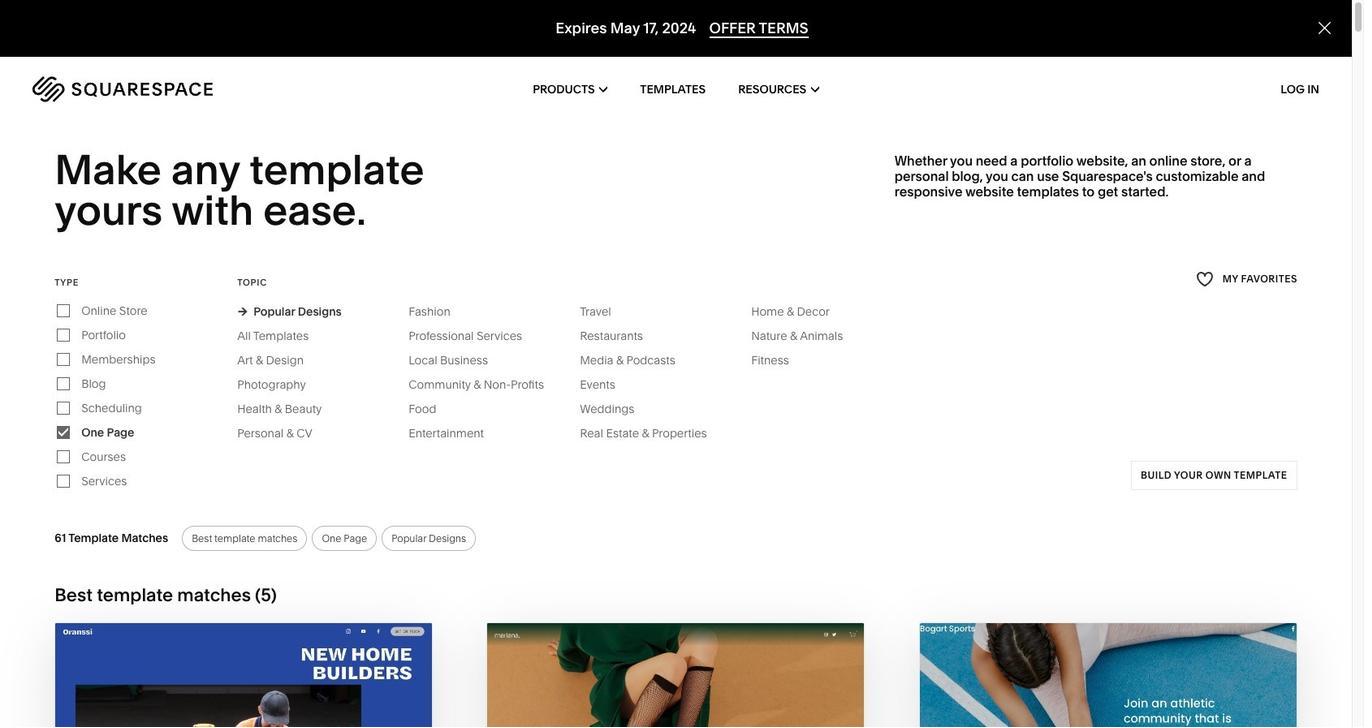 Task type: locate. For each thing, give the bounding box(es) containing it.
bogart image
[[920, 623, 1297, 728]]

main content
[[0, 0, 1364, 728]]



Task type: vqa. For each thing, say whether or not it's contained in the screenshot.
main content
yes



Task type: describe. For each thing, give the bounding box(es) containing it.
oranssi image
[[55, 623, 432, 728]]

mariana image
[[488, 623, 864, 728]]



